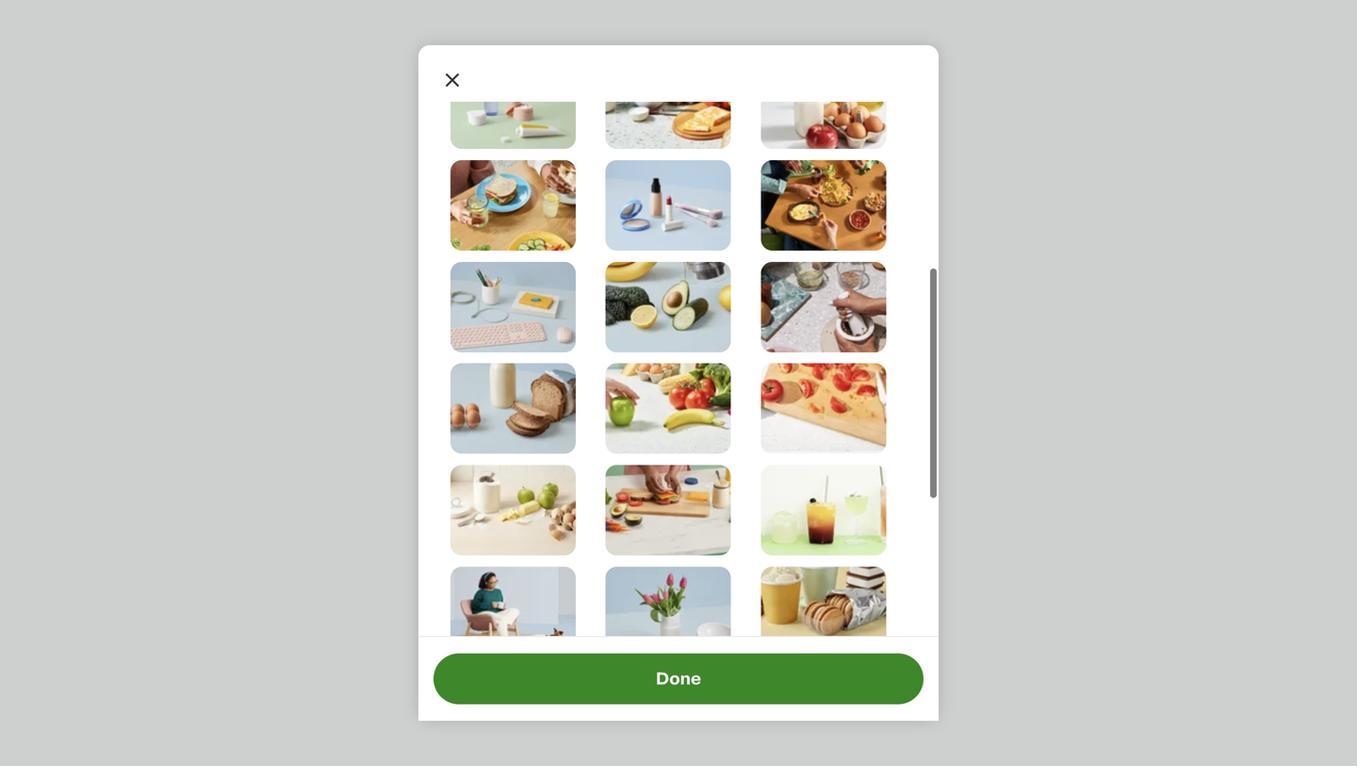 Task type: describe. For each thing, give the bounding box(es) containing it.
a carton of 6 eggs, an open loaf of bread, and a small bottle of milk. image
[[450, 363, 576, 454]]

done button
[[434, 654, 924, 704]]

a bunch of kale, a sliced lemon, a half of an avocado, a cucumber, a bunch of bananas, and a blender. image
[[606, 262, 731, 352]]

a keyboard, mouse, notebook, cup of pencils, wire cable. image
[[450, 262, 576, 352]]

an apple, a small pitcher of milk, a banana, and a carton of 6 eggs. image
[[761, 58, 886, 149]]

cotton pads, ointment, cream, and bottle of liquid. image
[[450, 58, 576, 149]]

a table with two people sitting around it eating sandwiches with 2 glasses of lemon water, and cut vegetables on a plate. image
[[450, 160, 576, 251]]

a woman handing over a grocery bag to a customer through their front door. image
[[606, 669, 731, 759]]

a jar of flour, a stick of sliced butter, 3 granny smith apples, a carton of 7 eggs. image
[[450, 465, 576, 556]]

a bar of chocolate cut in half, a yellow pint of white ice cream, a green pint of white ice cream, an open pack of cookies, and a stack of ice cream sandwiches. image
[[761, 567, 886, 657]]

pressed powder, foundation, lip stick, and makeup brushes. image
[[606, 160, 731, 251]]

a table with people sitting around it with a bowl of potato chips, doritos, and cheetos. image
[[450, 669, 576, 759]]

a small white vase of pink tulips, a stack of 3 white bowls, and a rolled napkin. image
[[606, 567, 731, 657]]



Task type: vqa. For each thing, say whether or not it's contained in the screenshot.
Pressed powder, foundation, lip stick, and makeup brushes. IMAGE
yes



Task type: locate. For each thing, give the bounding box(es) containing it.
a roll of paper towels, a gallon of orange juice, a small bottle of milk, a bunch of bananas. image
[[761, 669, 886, 759]]

an assortment of glasses increasing in height with various cocktails. image
[[761, 465, 886, 556]]

a small bottle of milk, a bowl and a whisk, a carton of 6 eggs, a bunch of tomatoes on the vine, sliced cheese, a head of lettuce, and a loaf of bread. image
[[606, 58, 731, 149]]

a woman sitting on a chair wearing headphones holding a drink in her hand with a small brown dog on the floor by her side. image
[[450, 567, 576, 657]]

a person preparing a sandwich on a cutting board, a bunch of carrots, a sliced avocado, a jar of mayonnaise, and a plate of potato chips. image
[[606, 465, 731, 556]]

done
[[656, 671, 701, 687]]

a table with people sitting around it with nachos and cheese, guacamole, and mixed chips. image
[[761, 160, 886, 251]]

a person touching an apple, a banana, a bunch of tomatoes, and an assortment of other vegetables on a counter. image
[[606, 363, 731, 454]]

a person with white painted nails grinding some spices with a mortar and pestle. image
[[761, 262, 886, 352]]

a wooden cutting board and knife, and a few sliced tomatoes and two whole tomatoes. image
[[761, 363, 886, 454]]

list_add_items dialog
[[418, 45, 939, 766]]



